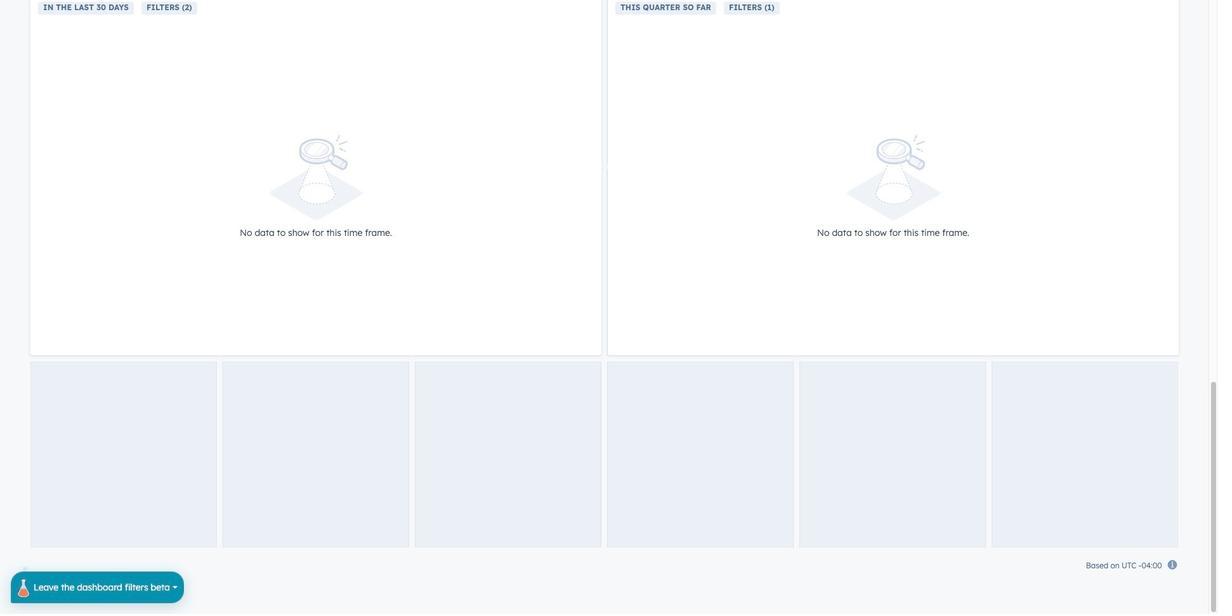 Task type: vqa. For each thing, say whether or not it's contained in the screenshot.
Chat conversation closed totals by rep element
yes



Task type: locate. For each thing, give the bounding box(es) containing it.
chat conversation totals by chatflow element
[[608, 0, 1180, 356]]

chat conversation closed totals by rep element
[[30, 0, 602, 356]]



